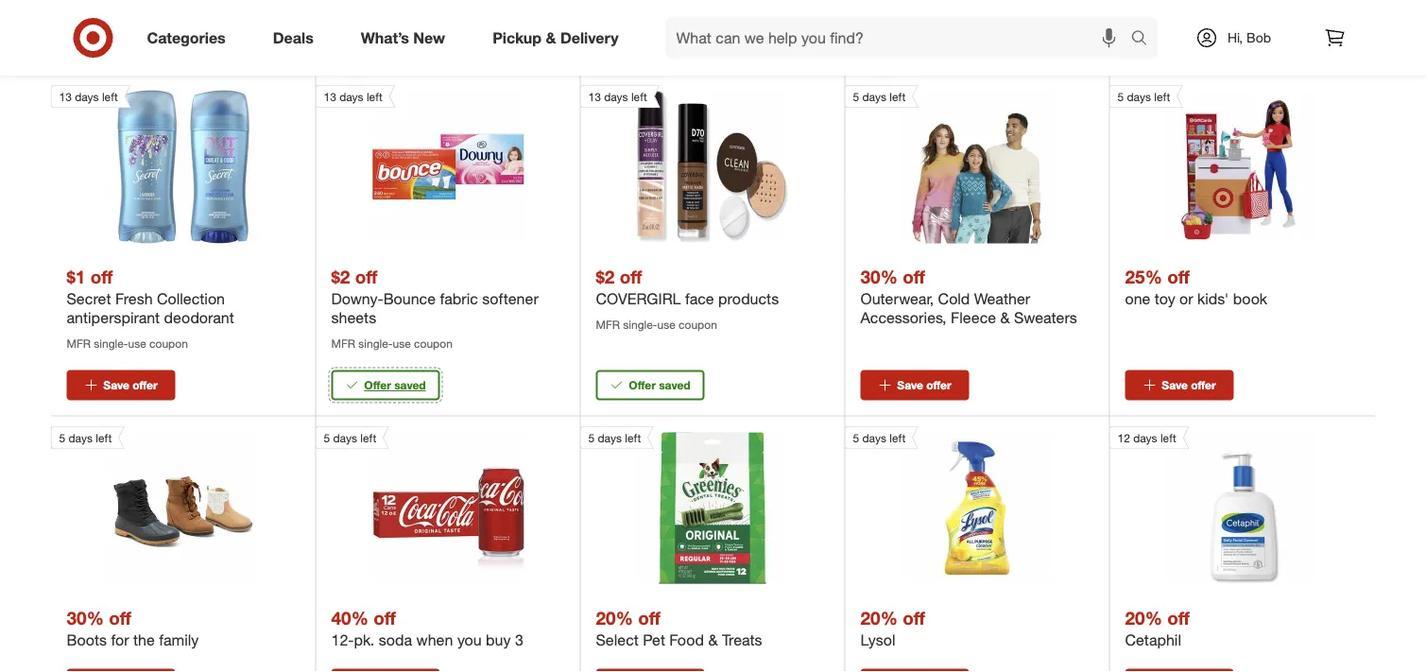 Task type: describe. For each thing, give the bounding box(es) containing it.
use inside $2 off covergirl face products mfr single-use coupon
[[658, 317, 676, 331]]

fresh
[[115, 290, 153, 308]]

saved for single-
[[659, 378, 691, 392]]

13 for downy-bounce fabric softener sheets
[[324, 89, 336, 103]]

off for 20% off lysol
[[903, 607, 926, 629]]

30% for 30% off boots for the family
[[67, 607, 104, 629]]

20% for 20% off select pet food & treats
[[596, 607, 633, 629]]

bounce
[[384, 290, 436, 308]]

30% off boots for the family
[[67, 607, 199, 650]]

use for $2 off
[[393, 336, 411, 350]]

weather
[[975, 290, 1031, 308]]

left for 25% off one toy or kids' book
[[1155, 89, 1171, 103]]

the
[[133, 631, 155, 650]]

5 days left button for 30% off boots for the family
[[51, 426, 260, 585]]

$2 off covergirl face products mfr single-use coupon
[[596, 266, 779, 331]]

days for 20% off cetaphil
[[1134, 431, 1158, 445]]

13 for secret fresh collection antiperspirant deodorant
[[59, 89, 72, 103]]

12 days left
[[1118, 431, 1177, 445]]

off for 30% off boots for the family
[[109, 607, 131, 629]]

hi, bob
[[1228, 29, 1272, 46]]

saved for sheets
[[394, 378, 426, 392]]

$2 off downy-bounce fabric softener sheets mfr single-use coupon
[[331, 266, 539, 350]]

for
[[111, 631, 129, 650]]

coupon inside $2 off covergirl face products mfr single-use coupon
[[679, 317, 718, 331]]

20% off select pet food & treats
[[596, 607, 763, 650]]

hi,
[[1228, 29, 1244, 46]]

save left the new
[[368, 37, 394, 51]]

days for 40% off 12-pk. soda when you buy 3
[[333, 431, 357, 445]]

offer for single-
[[629, 378, 656, 392]]

5 for 40% off 12-pk. soda when you buy 3
[[324, 431, 330, 445]]

13 days left button for bounce
[[315, 84, 525, 243]]

off for 30% off outerwear, cold weather accessories, fleece & sweaters
[[903, 266, 926, 288]]

save left categories
[[103, 37, 129, 51]]

off for $2 off downy-bounce fabric softener sheets mfr single-use coupon
[[355, 266, 378, 288]]

What can we help you find? suggestions appear below search field
[[665, 17, 1136, 59]]

softener
[[483, 290, 539, 308]]

off for $2 off covergirl face products mfr single-use coupon
[[620, 266, 642, 288]]

bob
[[1247, 29, 1272, 46]]

search
[[1123, 30, 1168, 49]]

deodorant
[[164, 309, 234, 327]]

fleece
[[951, 309, 997, 327]]

save down antiperspirant
[[103, 378, 129, 392]]

12
[[1118, 431, 1131, 445]]

days for 20% off select pet food & treats
[[598, 431, 622, 445]]

left for 30% off outerwear, cold weather accessories, fleece & sweaters
[[890, 89, 906, 103]]

13 days left for covergirl
[[589, 89, 648, 103]]

13 days left for downy-
[[324, 89, 383, 103]]

5 for 30% off boots for the family
[[59, 431, 65, 445]]

20% for 20% off lysol
[[861, 607, 898, 629]]

5 for 20% off select pet food & treats
[[589, 431, 595, 445]]

toy
[[1155, 290, 1176, 308]]

off for 25% off one toy or kids' book
[[1168, 266, 1190, 288]]

secret
[[67, 290, 111, 308]]

left for 20% off lysol
[[890, 431, 906, 445]]

left for 30% off boots for the family
[[96, 431, 112, 445]]

5 days left for 20% off lysol
[[853, 431, 906, 445]]

5 for 30% off outerwear, cold weather accessories, fleece & sweaters
[[853, 89, 860, 103]]

cetaphil
[[1126, 631, 1182, 650]]

5 days left for 40% off 12-pk. soda when you buy 3
[[324, 431, 377, 445]]

offer for sheets
[[364, 378, 391, 392]]

5 days left for 30% off boots for the family
[[59, 431, 112, 445]]

25%
[[1126, 266, 1163, 288]]

save up 12 days left at bottom
[[1162, 378, 1188, 392]]

13 days left button for fresh
[[51, 84, 260, 243]]

pickup & delivery
[[493, 28, 619, 47]]

20% for 20% off cetaphil
[[1126, 607, 1163, 629]]

12-
[[331, 631, 354, 650]]

lysol
[[861, 631, 896, 650]]

13 days left button for face
[[580, 84, 790, 243]]

soda
[[379, 631, 412, 650]]

5 days left button for 25% off one toy or kids' book
[[1110, 84, 1320, 243]]

offer saved button for single-
[[596, 370, 705, 400]]

pk.
[[354, 631, 375, 650]]

family
[[159, 631, 199, 650]]

treats
[[722, 631, 763, 650]]

0 horizontal spatial &
[[546, 28, 556, 47]]

40% off 12-pk. soda when you buy 3
[[331, 607, 524, 650]]

single- inside $2 off covergirl face products mfr single-use coupon
[[623, 317, 658, 331]]

5 days left button for 20% off lysol
[[845, 426, 1054, 585]]

accessories,
[[861, 309, 947, 327]]

covergirl
[[596, 290, 681, 308]]

coupon for $2 off
[[414, 336, 453, 350]]

save down accessories,
[[898, 378, 924, 392]]

off for 40% off 12-pk. soda when you buy 3
[[374, 607, 396, 629]]

categories link
[[131, 17, 249, 59]]



Task type: vqa. For each thing, say whether or not it's contained in the screenshot.
Up
no



Task type: locate. For each thing, give the bounding box(es) containing it.
off inside the '$1 off secret fresh collection antiperspirant deodorant mfr single-use coupon'
[[90, 266, 113, 288]]

0 horizontal spatial mfr
[[67, 336, 91, 350]]

1 20% from the left
[[596, 607, 633, 629]]

& inside 20% off select pet food & treats
[[709, 631, 718, 650]]

use inside the '$1 off secret fresh collection antiperspirant deodorant mfr single-use coupon'
[[128, 336, 146, 350]]

days inside 'button'
[[1134, 431, 1158, 445]]

kids'
[[1198, 290, 1229, 308]]

mfr inside the '$1 off secret fresh collection antiperspirant deodorant mfr single-use coupon'
[[67, 336, 91, 350]]

off inside 25% off one toy or kids' book
[[1168, 266, 1190, 288]]

2 20% from the left
[[861, 607, 898, 629]]

20%
[[596, 607, 633, 629], [861, 607, 898, 629], [1126, 607, 1163, 629]]

1 offer saved button from the left
[[331, 370, 440, 400]]

0 horizontal spatial 20%
[[596, 607, 633, 629]]

5 days left button
[[845, 84, 1054, 243], [1110, 84, 1320, 243], [51, 426, 260, 585], [315, 426, 525, 585], [580, 426, 790, 585], [845, 426, 1054, 585]]

1 horizontal spatial use
[[393, 336, 411, 350]]

off inside 30% off boots for the family
[[109, 607, 131, 629]]

pickup
[[493, 28, 542, 47]]

left for 40% off 12-pk. soda when you buy 3
[[361, 431, 377, 445]]

cold
[[939, 290, 971, 308]]

30% for 30% off outerwear, cold weather accessories, fleece & sweaters
[[861, 266, 898, 288]]

off for 20% off select pet food & treats
[[638, 607, 661, 629]]

5
[[853, 89, 860, 103], [1118, 89, 1124, 103], [59, 431, 65, 445], [324, 431, 330, 445], [589, 431, 595, 445], [853, 431, 860, 445]]

outerwear,
[[861, 290, 934, 308]]

0 horizontal spatial 13
[[59, 89, 72, 103]]

& inside 30% off outerwear, cold weather accessories, fleece & sweaters
[[1001, 309, 1010, 327]]

single- inside $2 off downy-bounce fabric softener sheets mfr single-use coupon
[[359, 336, 393, 350]]

1 horizontal spatial offer saved button
[[596, 370, 705, 400]]

30%
[[861, 266, 898, 288], [67, 607, 104, 629]]

0 vertical spatial &
[[546, 28, 556, 47]]

single- for $2 off
[[359, 336, 393, 350]]

select
[[596, 631, 639, 650]]

13 days left for secret
[[59, 89, 118, 103]]

5 days left for 20% off select pet food & treats
[[589, 431, 641, 445]]

mfr inside $2 off covergirl face products mfr single-use coupon
[[596, 317, 620, 331]]

what's new
[[361, 28, 446, 47]]

offer saved
[[364, 378, 426, 392], [629, 378, 691, 392]]

off inside '20% off lysol'
[[903, 607, 926, 629]]

buy
[[486, 631, 511, 650]]

mfr down antiperspirant
[[67, 336, 91, 350]]

1 offer from the left
[[364, 378, 391, 392]]

$2 up downy-
[[331, 266, 350, 288]]

1 horizontal spatial $2
[[596, 266, 615, 288]]

20% up "select"
[[596, 607, 633, 629]]

food
[[670, 631, 704, 650]]

use
[[658, 317, 676, 331], [128, 336, 146, 350], [393, 336, 411, 350]]

40%
[[331, 607, 369, 629]]

mfr for $2 off
[[331, 336, 356, 350]]

coupon down deodorant
[[149, 336, 188, 350]]

days for 30% off outerwear, cold weather accessories, fleece & sweaters
[[863, 89, 887, 103]]

off inside 20% off cetaphil
[[1168, 607, 1190, 629]]

off inside 20% off select pet food & treats
[[638, 607, 661, 629]]

left inside 'button'
[[1161, 431, 1177, 445]]

5 days left button for 20% off select pet food & treats
[[580, 426, 790, 585]]

2 horizontal spatial 13
[[589, 89, 601, 103]]

face
[[686, 290, 715, 308]]

2 $2 from the left
[[596, 266, 615, 288]]

1 13 from the left
[[59, 89, 72, 103]]

off inside 40% off 12-pk. soda when you buy 3
[[374, 607, 396, 629]]

5 for 20% off lysol
[[853, 431, 860, 445]]

0 horizontal spatial single-
[[94, 336, 128, 350]]

search button
[[1123, 17, 1168, 62]]

$2 for covergirl face products
[[596, 266, 615, 288]]

1 horizontal spatial 13 days left button
[[315, 84, 525, 243]]

days
[[75, 89, 99, 103], [340, 89, 364, 103], [604, 89, 628, 103], [863, 89, 887, 103], [1128, 89, 1152, 103], [69, 431, 93, 445], [333, 431, 357, 445], [598, 431, 622, 445], [863, 431, 887, 445], [1134, 431, 1158, 445]]

offer
[[364, 378, 391, 392], [629, 378, 656, 392]]

2 13 days left from the left
[[324, 89, 383, 103]]

1 13 days left from the left
[[59, 89, 118, 103]]

0 horizontal spatial offer
[[364, 378, 391, 392]]

3 13 days left from the left
[[589, 89, 648, 103]]

off inside 30% off outerwear, cold weather accessories, fleece & sweaters
[[903, 266, 926, 288]]

30% off outerwear, cold weather accessories, fleece & sweaters
[[861, 266, 1078, 327]]

single- for $1 off
[[94, 336, 128, 350]]

0 horizontal spatial 13 days left button
[[51, 84, 260, 243]]

13
[[59, 89, 72, 103], [324, 89, 336, 103], [589, 89, 601, 103]]

20% inside 20% off select pet food & treats
[[596, 607, 633, 629]]

left
[[102, 89, 118, 103], [367, 89, 383, 103], [632, 89, 648, 103], [890, 89, 906, 103], [1155, 89, 1171, 103], [96, 431, 112, 445], [361, 431, 377, 445], [625, 431, 641, 445], [890, 431, 906, 445], [1161, 431, 1177, 445]]

use down covergirl
[[658, 317, 676, 331]]

saved down $2 off covergirl face products mfr single-use coupon
[[659, 378, 691, 392]]

$1
[[67, 266, 85, 288]]

offer saved button down covergirl
[[596, 370, 705, 400]]

1 horizontal spatial offer saved
[[629, 378, 691, 392]]

2 13 days left button from the left
[[315, 84, 525, 243]]

30% inside 30% off boots for the family
[[67, 607, 104, 629]]

20% inside 20% off cetaphil
[[1126, 607, 1163, 629]]

mfr down covergirl
[[596, 317, 620, 331]]

5 for 25% off one toy or kids' book
[[1118, 89, 1124, 103]]

off for $1 off secret fresh collection antiperspirant deodorant mfr single-use coupon
[[90, 266, 113, 288]]

coupon inside the '$1 off secret fresh collection antiperspirant deodorant mfr single-use coupon'
[[149, 336, 188, 350]]

mfr down the sheets
[[331, 336, 356, 350]]

mfr for $1 off
[[67, 336, 91, 350]]

$2 up covergirl
[[596, 266, 615, 288]]

use down antiperspirant
[[128, 336, 146, 350]]

coupon inside $2 off downy-bounce fabric softener sheets mfr single-use coupon
[[414, 336, 453, 350]]

12 days left button
[[1110, 426, 1320, 585]]

products
[[719, 290, 779, 308]]

boots
[[67, 631, 107, 650]]

fabric
[[440, 290, 478, 308]]

2 vertical spatial &
[[709, 631, 718, 650]]

offer saved for single-
[[629, 378, 691, 392]]

20% up lysol
[[861, 607, 898, 629]]

or
[[1180, 290, 1194, 308]]

20% up cetaphil
[[1126, 607, 1163, 629]]

collection
[[157, 290, 225, 308]]

30% up boots
[[67, 607, 104, 629]]

coupon for $1 off
[[149, 336, 188, 350]]

3
[[515, 631, 524, 650]]

save left hi,
[[1162, 37, 1188, 51]]

20% off cetaphil
[[1126, 607, 1190, 650]]

left for 20% off select pet food & treats
[[625, 431, 641, 445]]

5 days left for 30% off outerwear, cold weather accessories, fleece & sweaters
[[853, 89, 906, 103]]

offer saved button for sheets
[[331, 370, 440, 400]]

single- down covergirl
[[623, 317, 658, 331]]

save offer
[[103, 37, 158, 51], [368, 37, 422, 51], [633, 37, 687, 51], [1162, 37, 1217, 51], [103, 378, 158, 392], [898, 378, 952, 392], [1162, 378, 1217, 392]]

0 horizontal spatial offer saved button
[[331, 370, 440, 400]]

1 horizontal spatial offer
[[629, 378, 656, 392]]

pet
[[643, 631, 666, 650]]

& right food
[[709, 631, 718, 650]]

saved
[[394, 378, 426, 392], [659, 378, 691, 392]]

3 13 from the left
[[589, 89, 601, 103]]

2 horizontal spatial use
[[658, 317, 676, 331]]

offer down covergirl
[[629, 378, 656, 392]]

$2 inside $2 off covergirl face products mfr single-use coupon
[[596, 266, 615, 288]]

off inside $2 off covergirl face products mfr single-use coupon
[[620, 266, 642, 288]]

deals link
[[257, 17, 337, 59]]

one
[[1126, 290, 1151, 308]]

offer
[[133, 37, 158, 51], [397, 37, 422, 51], [662, 37, 687, 51], [1192, 37, 1217, 51], [133, 378, 158, 392], [927, 378, 952, 392], [1192, 378, 1217, 392]]

$2 inside $2 off downy-bounce fabric softener sheets mfr single-use coupon
[[331, 266, 350, 288]]

categories
[[147, 28, 226, 47]]

& down weather
[[1001, 309, 1010, 327]]

30% inside 30% off outerwear, cold weather accessories, fleece & sweaters
[[861, 266, 898, 288]]

1 horizontal spatial 13 days left
[[324, 89, 383, 103]]

left for 20% off cetaphil
[[1161, 431, 1177, 445]]

3 20% from the left
[[1126, 607, 1163, 629]]

2 horizontal spatial 13 days left button
[[580, 84, 790, 243]]

mfr
[[596, 317, 620, 331], [67, 336, 91, 350], [331, 336, 356, 350]]

20% off lysol
[[861, 607, 926, 650]]

0 horizontal spatial saved
[[394, 378, 426, 392]]

5 days left
[[853, 89, 906, 103], [1118, 89, 1171, 103], [59, 431, 112, 445], [324, 431, 377, 445], [589, 431, 641, 445], [853, 431, 906, 445]]

offer saved down the sheets
[[364, 378, 426, 392]]

downy-
[[331, 290, 384, 308]]

0 horizontal spatial 13 days left
[[59, 89, 118, 103]]

2 saved from the left
[[659, 378, 691, 392]]

5 days left button for 40% off 12-pk. soda when you buy 3
[[315, 426, 525, 585]]

2 horizontal spatial single-
[[623, 317, 658, 331]]

offer saved for sheets
[[364, 378, 426, 392]]

1 offer saved from the left
[[364, 378, 426, 392]]

new
[[414, 28, 446, 47]]

2 horizontal spatial &
[[1001, 309, 1010, 327]]

1 horizontal spatial saved
[[659, 378, 691, 392]]

1 vertical spatial &
[[1001, 309, 1010, 327]]

days for 25% off one toy or kids' book
[[1128, 89, 1152, 103]]

save
[[103, 37, 129, 51], [368, 37, 394, 51], [633, 37, 659, 51], [1162, 37, 1188, 51], [103, 378, 129, 392], [898, 378, 924, 392], [1162, 378, 1188, 392]]

deals
[[273, 28, 314, 47]]

offer saved down covergirl
[[629, 378, 691, 392]]

off inside $2 off downy-bounce fabric softener sheets mfr single-use coupon
[[355, 266, 378, 288]]

book
[[1234, 290, 1268, 308]]

2 horizontal spatial coupon
[[679, 317, 718, 331]]

30% up outerwear,
[[861, 266, 898, 288]]

1 horizontal spatial 30%
[[861, 266, 898, 288]]

offer saved button down the sheets
[[331, 370, 440, 400]]

coupon
[[679, 317, 718, 331], [149, 336, 188, 350], [414, 336, 453, 350]]

when
[[417, 631, 453, 650]]

use down bounce
[[393, 336, 411, 350]]

$2
[[331, 266, 350, 288], [596, 266, 615, 288]]

single-
[[623, 317, 658, 331], [94, 336, 128, 350], [359, 336, 393, 350]]

delivery
[[561, 28, 619, 47]]

2 horizontal spatial mfr
[[596, 317, 620, 331]]

single- inside the '$1 off secret fresh collection antiperspirant deodorant mfr single-use coupon'
[[94, 336, 128, 350]]

1 horizontal spatial single-
[[359, 336, 393, 350]]

1 13 days left button from the left
[[51, 84, 260, 243]]

off for 20% off cetaphil
[[1168, 607, 1190, 629]]

saved down $2 off downy-bounce fabric softener sheets mfr single-use coupon in the left of the page
[[394, 378, 426, 392]]

0 horizontal spatial 30%
[[67, 607, 104, 629]]

2 offer from the left
[[629, 378, 656, 392]]

offer saved button
[[331, 370, 440, 400], [596, 370, 705, 400]]

0 horizontal spatial coupon
[[149, 336, 188, 350]]

13 days left
[[59, 89, 118, 103], [324, 89, 383, 103], [589, 89, 648, 103]]

&
[[546, 28, 556, 47], [1001, 309, 1010, 327], [709, 631, 718, 650]]

you
[[458, 631, 482, 650]]

what's new link
[[345, 17, 469, 59]]

0 horizontal spatial use
[[128, 336, 146, 350]]

2 13 from the left
[[324, 89, 336, 103]]

1 horizontal spatial 13
[[324, 89, 336, 103]]

0 vertical spatial 30%
[[861, 266, 898, 288]]

5 days left button for 30% off outerwear, cold weather accessories, fleece & sweaters
[[845, 84, 1054, 243]]

coupon down bounce
[[414, 336, 453, 350]]

& right pickup
[[546, 28, 556, 47]]

20% inside '20% off lysol'
[[861, 607, 898, 629]]

$1 off secret fresh collection antiperspirant deodorant mfr single-use coupon
[[67, 266, 234, 350]]

1 $2 from the left
[[331, 266, 350, 288]]

single- down antiperspirant
[[94, 336, 128, 350]]

save offer button
[[67, 29, 175, 59], [331, 29, 440, 59], [596, 29, 705, 59], [1126, 29, 1234, 59], [67, 370, 175, 400], [861, 370, 970, 400], [1126, 370, 1234, 400]]

save right delivery
[[633, 37, 659, 51]]

pickup & delivery link
[[477, 17, 643, 59]]

days for 30% off boots for the family
[[69, 431, 93, 445]]

0 horizontal spatial offer saved
[[364, 378, 426, 392]]

0 horizontal spatial $2
[[331, 266, 350, 288]]

use for $1 off
[[128, 336, 146, 350]]

2 horizontal spatial 20%
[[1126, 607, 1163, 629]]

1 horizontal spatial 20%
[[861, 607, 898, 629]]

3 13 days left button from the left
[[580, 84, 790, 243]]

1 horizontal spatial coupon
[[414, 336, 453, 350]]

2 horizontal spatial 13 days left
[[589, 89, 648, 103]]

5 days left for 25% off one toy or kids' book
[[1118, 89, 1171, 103]]

use inside $2 off downy-bounce fabric softener sheets mfr single-use coupon
[[393, 336, 411, 350]]

25% off one toy or kids' book
[[1126, 266, 1268, 308]]

off
[[90, 266, 113, 288], [355, 266, 378, 288], [620, 266, 642, 288], [903, 266, 926, 288], [1168, 266, 1190, 288], [109, 607, 131, 629], [374, 607, 396, 629], [638, 607, 661, 629], [903, 607, 926, 629], [1168, 607, 1190, 629]]

mfr inside $2 off downy-bounce fabric softener sheets mfr single-use coupon
[[331, 336, 356, 350]]

antiperspirant
[[67, 309, 160, 327]]

coupon down face at the top of page
[[679, 317, 718, 331]]

1 horizontal spatial &
[[709, 631, 718, 650]]

days for 20% off lysol
[[863, 431, 887, 445]]

what's
[[361, 28, 409, 47]]

1 horizontal spatial mfr
[[331, 336, 356, 350]]

1 saved from the left
[[394, 378, 426, 392]]

sheets
[[331, 309, 376, 327]]

offer down the sheets
[[364, 378, 391, 392]]

13 for covergirl face products
[[589, 89, 601, 103]]

sweaters
[[1015, 309, 1078, 327]]

2 offer saved button from the left
[[596, 370, 705, 400]]

single- down the sheets
[[359, 336, 393, 350]]

2 offer saved from the left
[[629, 378, 691, 392]]

1 vertical spatial 30%
[[67, 607, 104, 629]]

$2 for downy-bounce fabric softener sheets
[[331, 266, 350, 288]]

13 days left button
[[51, 84, 260, 243], [315, 84, 525, 243], [580, 84, 790, 243]]



